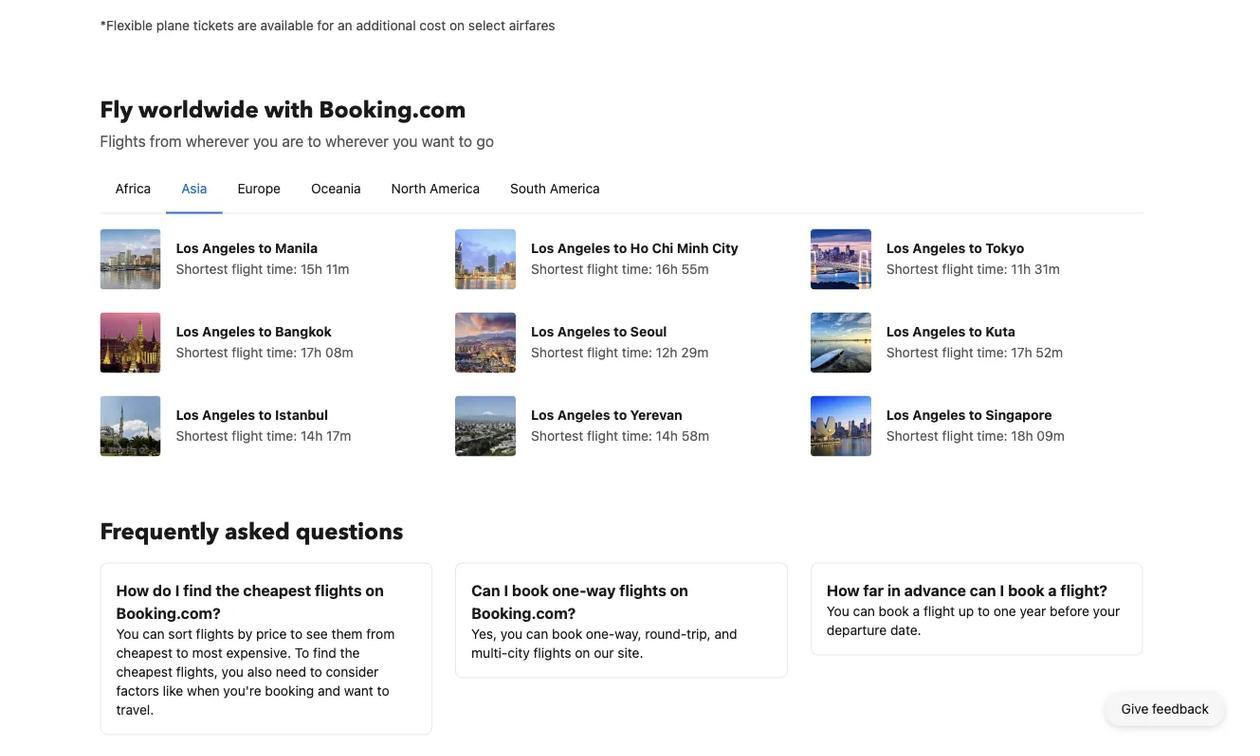 Task type: locate. For each thing, give the bounding box(es) containing it.
shortest inside los angeles to istanbul shortest flight time: 14h 17m
[[176, 428, 228, 444]]

are right 'tickets'
[[238, 18, 257, 33]]

flight inside los angeles to tokyo shortest flight time: 11h 31m
[[943, 261, 974, 277]]

flight inside los angeles to bangkok shortest flight time: 17h 08m
[[232, 345, 263, 361]]

from
[[150, 132, 182, 150], [366, 627, 395, 642]]

2 17h from the left
[[1012, 345, 1033, 361]]

on down questions
[[366, 582, 384, 600]]

angeles inside los angeles to manila shortest flight time: 15h 11m
[[202, 241, 255, 256]]

to inside los angeles to kuta shortest flight time: 17h 52m
[[969, 324, 983, 340]]

a up before
[[1049, 582, 1058, 600]]

los angeles to seoul shortest flight time: 12h 29m
[[531, 324, 709, 361]]

america right south
[[550, 181, 600, 196]]

bangkok
[[275, 324, 332, 340]]

los
[[176, 241, 199, 256], [531, 241, 554, 256], [887, 241, 910, 256], [176, 324, 199, 340], [531, 324, 554, 340], [887, 324, 910, 340], [176, 408, 199, 423], [531, 408, 554, 423], [887, 408, 910, 423]]

flight left 12h
[[587, 345, 619, 361]]

want down consider
[[344, 684, 374, 699]]

0 horizontal spatial 17h
[[301, 345, 322, 361]]

0 horizontal spatial you
[[116, 627, 139, 642]]

consider
[[326, 665, 379, 680]]

time: inside los angeles to kuta shortest flight time: 17h 52m
[[978, 345, 1008, 361]]

0 horizontal spatial find
[[183, 582, 212, 600]]

time: down ho
[[622, 261, 653, 277]]

flight for los angeles to singapore shortest flight time: 18h 09m
[[943, 428, 974, 444]]

1 vertical spatial and
[[318, 684, 341, 699]]

1 vertical spatial want
[[344, 684, 374, 699]]

shortest inside los angeles to bangkok shortest flight time: 17h 08m
[[176, 345, 228, 361]]

1 horizontal spatial a
[[1049, 582, 1058, 600]]

advance
[[905, 582, 967, 600]]

i right do
[[175, 582, 180, 600]]

on left our
[[575, 646, 591, 661]]

0 vertical spatial a
[[1049, 582, 1058, 600]]

0 vertical spatial the
[[216, 582, 240, 600]]

time: down kuta
[[978, 345, 1008, 361]]

angeles left 'seoul'
[[558, 324, 611, 340]]

0 vertical spatial one-
[[553, 582, 587, 600]]

0 vertical spatial want
[[422, 132, 455, 150]]

shortest for los angeles to seoul shortest flight time: 12h 29m
[[531, 345, 584, 361]]

time: for los angeles to manila shortest flight time: 15h 11m
[[267, 261, 297, 277]]

booking.com? up city
[[472, 605, 576, 623]]

i right can
[[504, 582, 509, 600]]

questions
[[296, 518, 404, 549]]

14h down the istanbul
[[301, 428, 323, 444]]

shortest right los angeles to bangkok image
[[176, 345, 228, 361]]

shortest right los angeles to singapore image
[[887, 428, 939, 444]]

departure
[[827, 623, 887, 639]]

los inside los angeles to istanbul shortest flight time: 14h 17m
[[176, 408, 199, 423]]

18h
[[1012, 428, 1034, 444]]

2 vertical spatial cheapest
[[116, 665, 173, 680]]

angeles left ho
[[558, 241, 611, 256]]

los inside los angeles to manila shortest flight time: 15h 11m
[[176, 241, 199, 256]]

flight left 58m
[[587, 428, 619, 444]]

america
[[430, 181, 480, 196], [550, 181, 600, 196]]

america for north america
[[430, 181, 480, 196]]

you
[[253, 132, 278, 150], [393, 132, 418, 150], [501, 627, 523, 642], [222, 665, 244, 680]]

shortest right los angeles to seoul image at the left of the page
[[531, 345, 584, 361]]

los right los angeles to bangkok image
[[176, 324, 199, 340]]

angeles left singapore
[[913, 408, 966, 423]]

1 horizontal spatial find
[[313, 646, 337, 661]]

are down with
[[282, 132, 304, 150]]

flight inside los angeles to istanbul shortest flight time: 14h 17m
[[232, 428, 263, 444]]

flight inside los angeles to kuta shortest flight time: 17h 52m
[[943, 345, 974, 361]]

to left the yerevan
[[614, 408, 627, 423]]

angeles inside the los angeles to seoul shortest flight time: 12h 29m
[[558, 324, 611, 340]]

way
[[587, 582, 616, 600]]

flight left 11h
[[943, 261, 974, 277]]

worldwide
[[139, 95, 259, 127]]

angeles left the yerevan
[[558, 408, 611, 423]]

shortest for los angeles to kuta shortest flight time: 17h 52m
[[887, 345, 939, 361]]

give feedback button
[[1107, 693, 1225, 727]]

to right need
[[310, 665, 322, 680]]

1 horizontal spatial you
[[827, 604, 850, 620]]

1 horizontal spatial 17h
[[1012, 345, 1033, 361]]

are
[[238, 18, 257, 33], [282, 132, 304, 150]]

1 booking.com? from the left
[[116, 605, 221, 623]]

and right trip,
[[715, 627, 738, 642]]

flight inside los angeles to manila shortest flight time: 15h 11m
[[232, 261, 263, 277]]

1 17h from the left
[[301, 345, 322, 361]]

find
[[183, 582, 212, 600], [313, 646, 337, 661]]

south america
[[511, 181, 600, 196]]

los right los angeles to tokyo image
[[887, 241, 910, 256]]

1 vertical spatial from
[[366, 627, 395, 642]]

find down see
[[313, 646, 337, 661]]

los angeles to kuta image
[[811, 313, 872, 374]]

los right los angeles to seoul image at the left of the page
[[531, 324, 554, 340]]

0 vertical spatial from
[[150, 132, 182, 150]]

17h inside los angeles to kuta shortest flight time: 17h 52m
[[1012, 345, 1033, 361]]

1 horizontal spatial wherever
[[326, 132, 389, 150]]

i inside "how far in advance can i book a flight? you can book a flight up to one year before your departure date."
[[1001, 582, 1005, 600]]

tab list
[[100, 164, 1144, 215]]

you
[[827, 604, 850, 620], [116, 627, 139, 642]]

shortest inside los angeles to kuta shortest flight time: 17h 52m
[[887, 345, 939, 361]]

how inside how do i find the cheapest flights on booking.com? you can sort flights by price to see them from cheapest to most expensive. to find the cheapest flights, you also need to consider factors like when you're booking and want to travel.
[[116, 582, 149, 600]]

shortest inside los angeles to tokyo shortest flight time: 11h 31m
[[887, 261, 939, 277]]

and
[[715, 627, 738, 642], [318, 684, 341, 699]]

find right do
[[183, 582, 212, 600]]

time: inside los angeles to manila shortest flight time: 15h 11m
[[267, 261, 297, 277]]

to inside los angeles to istanbul shortest flight time: 14h 17m
[[259, 408, 272, 423]]

0 horizontal spatial how
[[116, 582, 149, 600]]

1 i from the left
[[175, 582, 180, 600]]

1 horizontal spatial 14h
[[656, 428, 678, 444]]

angeles inside los angeles to ho chi minh city shortest flight time: 16h 55m
[[558, 241, 611, 256]]

the up by
[[216, 582, 240, 600]]

to inside los angeles to tokyo shortest flight time: 11h 31m
[[969, 241, 983, 256]]

africa
[[115, 181, 151, 196]]

flight up los angeles to singapore shortest flight time: 18h 09m at the bottom right of the page
[[943, 345, 974, 361]]

angeles inside los angeles to kuta shortest flight time: 17h 52m
[[913, 324, 966, 340]]

cost
[[420, 18, 446, 33]]

17h left 52m at the right top
[[1012, 345, 1033, 361]]

2 i from the left
[[504, 582, 509, 600]]

angeles
[[202, 241, 255, 256], [558, 241, 611, 256], [913, 241, 966, 256], [202, 324, 255, 340], [558, 324, 611, 340], [913, 324, 966, 340], [202, 408, 255, 423], [558, 408, 611, 423], [913, 408, 966, 423]]

shortest inside los angeles to yerevan shortest flight time: 14h 58m
[[531, 428, 584, 444]]

shortest right the los angeles to kuta image at the right of the page
[[887, 345, 939, 361]]

to down with
[[308, 132, 322, 150]]

los inside the los angeles to seoul shortest flight time: 12h 29m
[[531, 324, 554, 340]]

los for los angeles to seoul shortest flight time: 12h 29m
[[531, 324, 554, 340]]

most
[[192, 646, 223, 661]]

can inside can i book one-way flights on booking.com? yes, you can book one-way, round-trip, and multi-city flights on our site.
[[527, 627, 549, 642]]

need
[[276, 665, 306, 680]]

los inside los angeles to ho chi minh city shortest flight time: 16h 55m
[[531, 241, 554, 256]]

booking.com? down do
[[116, 605, 221, 623]]

angeles inside los angeles to istanbul shortest flight time: 14h 17m
[[202, 408, 255, 423]]

1 vertical spatial a
[[913, 604, 921, 620]]

you left sort
[[116, 627, 139, 642]]

from inside how do i find the cheapest flights on booking.com? you can sort flights by price to see them from cheapest to most expensive. to find the cheapest flights, you also need to consider factors like when you're booking and want to travel.
[[366, 627, 395, 642]]

shortest inside the los angeles to seoul shortest flight time: 12h 29m
[[531, 345, 584, 361]]

to up to
[[290, 627, 303, 642]]

angeles left kuta
[[913, 324, 966, 340]]

and down consider
[[318, 684, 341, 699]]

shortest right los angeles to tokyo image
[[887, 261, 939, 277]]

17h for 52m
[[1012, 345, 1033, 361]]

14h inside los angeles to yerevan shortest flight time: 14h 58m
[[656, 428, 678, 444]]

south america button
[[495, 164, 616, 213]]

to inside los angeles to singapore shortest flight time: 18h 09m
[[969, 408, 983, 423]]

los for los angeles to tokyo shortest flight time: 11h 31m
[[887, 241, 910, 256]]

los for los angeles to bangkok shortest flight time: 17h 08m
[[176, 324, 199, 340]]

you inside "how far in advance can i book a flight? you can book a flight up to one year before your departure date."
[[827, 604, 850, 620]]

flight up los angeles to istanbul shortest flight time: 14h 17m
[[232, 345, 263, 361]]

one
[[994, 604, 1017, 620]]

flights right way
[[620, 582, 667, 600]]

for
[[317, 18, 334, 33]]

angeles for manila
[[202, 241, 255, 256]]

frequently asked questions
[[100, 518, 404, 549]]

0 vertical spatial and
[[715, 627, 738, 642]]

los inside los angeles to tokyo shortest flight time: 11h 31m
[[887, 241, 910, 256]]

los for los angeles to manila shortest flight time: 15h 11m
[[176, 241, 199, 256]]

want inside fly worldwide with booking.com flights from wherever you are to wherever you want to go
[[422, 132, 455, 150]]

time: for los angeles to bangkok shortest flight time: 17h 08m
[[267, 345, 297, 361]]

los angeles to singapore image
[[811, 397, 872, 457]]

shortest right "los angeles to istanbul" image
[[176, 428, 228, 444]]

wherever down booking.com
[[326, 132, 389, 150]]

time: inside los angeles to bangkok shortest flight time: 17h 08m
[[267, 345, 297, 361]]

on right cost
[[450, 18, 465, 33]]

booking.com? inside can i book one-way flights on booking.com? yes, you can book one-way, round-trip, and multi-city flights on our site.
[[472, 605, 576, 623]]

los right los angeles to singapore image
[[887, 408, 910, 423]]

0 vertical spatial you
[[827, 604, 850, 620]]

los right "los angeles to istanbul" image
[[176, 408, 199, 423]]

1 14h from the left
[[301, 428, 323, 444]]

like
[[163, 684, 183, 699]]

on inside how do i find the cheapest flights on booking.com? you can sort flights by price to see them from cheapest to most expensive. to find the cheapest flights, you also need to consider factors like when you're booking and want to travel.
[[366, 582, 384, 600]]

how left do
[[116, 582, 149, 600]]

multi-
[[472, 646, 508, 661]]

3 i from the left
[[1001, 582, 1005, 600]]

want
[[422, 132, 455, 150], [344, 684, 374, 699]]

america right north
[[430, 181, 480, 196]]

africa button
[[100, 164, 166, 213]]

12h
[[656, 345, 678, 361]]

*flexible
[[100, 18, 153, 33]]

can inside how do i find the cheapest flights on booking.com? you can sort flights by price to see them from cheapest to most expensive. to find the cheapest flights, you also need to consider factors like when you're booking and want to travel.
[[143, 627, 165, 642]]

north america
[[392, 181, 480, 196]]

angeles inside los angeles to tokyo shortest flight time: 11h 31m
[[913, 241, 966, 256]]

flight inside los angeles to yerevan shortest flight time: 14h 58m
[[587, 428, 619, 444]]

1 america from the left
[[430, 181, 480, 196]]

manila
[[275, 241, 318, 256]]

0 horizontal spatial wherever
[[186, 132, 249, 150]]

0 horizontal spatial the
[[216, 582, 240, 600]]

14h for 17m
[[301, 428, 323, 444]]

before
[[1050, 604, 1090, 620]]

1 horizontal spatial how
[[827, 582, 860, 600]]

i inside can i book one-way flights on booking.com? yes, you can book one-way, round-trip, and multi-city flights on our site.
[[504, 582, 509, 600]]

are inside fly worldwide with booking.com flights from wherever you are to wherever you want to go
[[282, 132, 304, 150]]

also
[[247, 665, 272, 680]]

to inside "how far in advance can i book a flight? you can book a flight up to one year before your departure date."
[[978, 604, 991, 620]]

you down booking.com
[[393, 132, 418, 150]]

kuta
[[986, 324, 1016, 340]]

1 horizontal spatial i
[[504, 582, 509, 600]]

time: inside los angeles to tokyo shortest flight time: 11h 31m
[[978, 261, 1008, 277]]

los inside los angeles to yerevan shortest flight time: 14h 58m
[[531, 408, 554, 423]]

book left way,
[[552, 627, 583, 642]]

flights up most
[[196, 627, 234, 642]]

los right the los angeles to kuta image at the right of the page
[[887, 324, 910, 340]]

in
[[888, 582, 901, 600]]

shortest for los angeles to manila shortest flight time: 15h 11m
[[176, 261, 228, 277]]

can
[[970, 582, 997, 600], [854, 604, 876, 620], [143, 627, 165, 642], [527, 627, 549, 642]]

los angeles to bangkok image
[[100, 313, 161, 374]]

istanbul
[[275, 408, 328, 423]]

shortest inside los angeles to manila shortest flight time: 15h 11m
[[176, 261, 228, 277]]

far
[[864, 582, 884, 600]]

one-
[[553, 582, 587, 600], [586, 627, 615, 642]]

flight inside the los angeles to seoul shortest flight time: 12h 29m
[[587, 345, 619, 361]]

shortest right los angeles to ho chi minh city image
[[531, 261, 584, 277]]

your
[[1094, 604, 1121, 620]]

from right "flights"
[[150, 132, 182, 150]]

to left the istanbul
[[259, 408, 272, 423]]

book
[[512, 582, 549, 600], [1009, 582, 1045, 600], [879, 604, 910, 620], [552, 627, 583, 642]]

can up city
[[527, 627, 549, 642]]

1 vertical spatial you
[[116, 627, 139, 642]]

wherever
[[186, 132, 249, 150], [326, 132, 389, 150]]

1 vertical spatial one-
[[586, 627, 615, 642]]

1 horizontal spatial from
[[366, 627, 395, 642]]

fly
[[100, 95, 133, 127]]

0 horizontal spatial i
[[175, 582, 180, 600]]

flight down advance
[[924, 604, 955, 620]]

angeles inside los angeles to bangkok shortest flight time: 17h 08m
[[202, 324, 255, 340]]

angeles for seoul
[[558, 324, 611, 340]]

trip,
[[687, 627, 711, 642]]

by
[[238, 627, 253, 642]]

1 vertical spatial are
[[282, 132, 304, 150]]

to left 'seoul'
[[614, 324, 627, 340]]

date.
[[891, 623, 922, 639]]

1 horizontal spatial booking.com?
[[472, 605, 576, 623]]

city
[[508, 646, 530, 661]]

0 horizontal spatial from
[[150, 132, 182, 150]]

can for on
[[143, 627, 165, 642]]

up
[[959, 604, 975, 620]]

angeles left bangkok
[[202, 324, 255, 340]]

a up date.
[[913, 604, 921, 620]]

1 horizontal spatial america
[[550, 181, 600, 196]]

flight for los angeles to istanbul shortest flight time: 14h 17m
[[232, 428, 263, 444]]

17h inside los angeles to bangkok shortest flight time: 17h 08m
[[301, 345, 322, 361]]

0 horizontal spatial america
[[430, 181, 480, 196]]

los for los angeles to kuta shortest flight time: 17h 52m
[[887, 324, 910, 340]]

0 vertical spatial are
[[238, 18, 257, 33]]

time: for los angeles to istanbul shortest flight time: 14h 17m
[[267, 428, 297, 444]]

time: inside los angeles to istanbul shortest flight time: 14h 17m
[[267, 428, 297, 444]]

angeles inside los angeles to yerevan shortest flight time: 14h 58m
[[558, 408, 611, 423]]

shortest for los angeles to tokyo shortest flight time: 11h 31m
[[887, 261, 939, 277]]

a
[[1049, 582, 1058, 600], [913, 604, 921, 620]]

14h down the yerevan
[[656, 428, 678, 444]]

can left sort
[[143, 627, 165, 642]]

angeles left tokyo
[[913, 241, 966, 256]]

to left tokyo
[[969, 241, 983, 256]]

time: for los angeles to yerevan shortest flight time: 14h 58m
[[622, 428, 653, 444]]

you up you're
[[222, 665, 244, 680]]

1 vertical spatial the
[[340, 646, 360, 661]]

can up "departure"
[[854, 604, 876, 620]]

time: inside los angeles to singapore shortest flight time: 18h 09m
[[978, 428, 1008, 444]]

booking.com? inside how do i find the cheapest flights on booking.com? you can sort flights by price to see them from cheapest to most expensive. to find the cheapest flights, you also need to consider factors like when you're booking and want to travel.
[[116, 605, 221, 623]]

europe
[[238, 181, 281, 196]]

to left kuta
[[969, 324, 983, 340]]

14h inside los angeles to istanbul shortest flight time: 14h 17m
[[301, 428, 323, 444]]

1 horizontal spatial the
[[340, 646, 360, 661]]

how left far
[[827, 582, 860, 600]]

1 horizontal spatial want
[[422, 132, 455, 150]]

flights up them
[[315, 582, 362, 600]]

wherever down worldwide
[[186, 132, 249, 150]]

flight left 18h in the bottom right of the page
[[943, 428, 974, 444]]

angeles left the istanbul
[[202, 408, 255, 423]]

shortest right los angeles to manila "image"
[[176, 261, 228, 277]]

0 horizontal spatial a
[[913, 604, 921, 620]]

2 booking.com? from the left
[[472, 605, 576, 623]]

0 horizontal spatial 14h
[[301, 428, 323, 444]]

how inside "how far in advance can i book a flight? you can book a flight up to one year before your departure date."
[[827, 582, 860, 600]]

book up year
[[1009, 582, 1045, 600]]

i inside how do i find the cheapest flights on booking.com? you can sort flights by price to see them from cheapest to most expensive. to find the cheapest flights, you also need to consider factors like when you're booking and want to travel.
[[175, 582, 180, 600]]

los right los angeles to yerevan image
[[531, 408, 554, 423]]

2 wherever from the left
[[326, 132, 389, 150]]

travel.
[[116, 703, 154, 718]]

1 how from the left
[[116, 582, 149, 600]]

time: down the istanbul
[[267, 428, 297, 444]]

los inside los angeles to singapore shortest flight time: 18h 09m
[[887, 408, 910, 423]]

want left go
[[422, 132, 455, 150]]

17h down bangkok
[[301, 345, 322, 361]]

you inside how do i find the cheapest flights on booking.com? you can sort flights by price to see them from cheapest to most expensive. to find the cheapest flights, you also need to consider factors like when you're booking and want to travel.
[[222, 665, 244, 680]]

to right up
[[978, 604, 991, 620]]

los right los angeles to manila "image"
[[176, 241, 199, 256]]

you inside how do i find the cheapest flights on booking.com? you can sort flights by price to see them from cheapest to most expensive. to find the cheapest flights, you also need to consider factors like when you're booking and want to travel.
[[116, 627, 139, 642]]

i up one
[[1001, 582, 1005, 600]]

los right los angeles to ho chi minh city image
[[531, 241, 554, 256]]

1 horizontal spatial and
[[715, 627, 738, 642]]

0 horizontal spatial and
[[318, 684, 341, 699]]

time: down 'seoul'
[[622, 345, 653, 361]]

to left bangkok
[[259, 324, 272, 340]]

0 horizontal spatial booking.com?
[[116, 605, 221, 623]]

want inside how do i find the cheapest flights on booking.com? you can sort flights by price to see them from cheapest to most expensive. to find the cheapest flights, you also need to consider factors like when you're booking and want to travel.
[[344, 684, 374, 699]]

1 horizontal spatial are
[[282, 132, 304, 150]]

booking.com?
[[116, 605, 221, 623], [472, 605, 576, 623]]

plane
[[156, 18, 190, 33]]

los inside los angeles to bangkok shortest flight time: 17h 08m
[[176, 324, 199, 340]]

2 horizontal spatial i
[[1001, 582, 1005, 600]]

time: inside the los angeles to seoul shortest flight time: 12h 29m
[[622, 345, 653, 361]]

you up "departure"
[[827, 604, 850, 620]]

the up consider
[[340, 646, 360, 661]]

los angeles to manila shortest flight time: 15h 11m
[[176, 241, 350, 277]]

2 how from the left
[[827, 582, 860, 600]]

11h
[[1012, 261, 1031, 277]]

1 vertical spatial cheapest
[[116, 646, 173, 661]]

flight left 16h
[[587, 261, 619, 277]]

angeles down 'europe' button at the left of the page
[[202, 241, 255, 256]]

2 14h from the left
[[656, 428, 678, 444]]

time: inside los angeles to yerevan shortest flight time: 14h 58m
[[622, 428, 653, 444]]

flight for los angeles to yerevan shortest flight time: 14h 58m
[[587, 428, 619, 444]]

*flexible plane tickets are available for an additional cost on select airfares
[[100, 18, 556, 33]]

shortest inside los angeles to singapore shortest flight time: 18h 09m
[[887, 428, 939, 444]]

los inside los angeles to kuta shortest flight time: 17h 52m
[[887, 324, 910, 340]]

0 vertical spatial find
[[183, 582, 212, 600]]

flight for los angeles to bangkok shortest flight time: 17h 08m
[[232, 345, 263, 361]]

cheapest
[[243, 582, 311, 600], [116, 646, 173, 661], [116, 665, 173, 680]]

shortest
[[176, 261, 228, 277], [531, 261, 584, 277], [887, 261, 939, 277], [176, 345, 228, 361], [531, 345, 584, 361], [887, 345, 939, 361], [176, 428, 228, 444], [531, 428, 584, 444], [887, 428, 939, 444]]

flight left 15h on the top left
[[232, 261, 263, 277]]

los for los angeles to ho chi minh city shortest flight time: 16h 55m
[[531, 241, 554, 256]]

flight inside los angeles to singapore shortest flight time: 18h 09m
[[943, 428, 974, 444]]

angeles inside los angeles to singapore shortest flight time: 18h 09m
[[913, 408, 966, 423]]

yerevan
[[631, 408, 683, 423]]

0 horizontal spatial want
[[344, 684, 374, 699]]

2 america from the left
[[550, 181, 600, 196]]

you for how far in advance can i book a flight?
[[827, 604, 850, 620]]



Task type: vqa. For each thing, say whether or not it's contained in the screenshot.


Task type: describe. For each thing, give the bounding box(es) containing it.
los angeles to seoul image
[[456, 313, 516, 374]]

city
[[713, 241, 739, 256]]

ho
[[631, 241, 649, 256]]

oceania
[[311, 181, 361, 196]]

los for los angeles to singapore shortest flight time: 18h 09m
[[887, 408, 910, 423]]

how do i find the cheapest flights on booking.com? you can sort flights by price to see them from cheapest to most expensive. to find the cheapest flights, you also need to consider factors like when you're booking and want to travel.
[[116, 582, 395, 718]]

you're
[[223, 684, 261, 699]]

los angeles to yerevan image
[[456, 397, 516, 457]]

airfares
[[509, 18, 556, 33]]

los angeles to istanbul image
[[100, 397, 161, 457]]

angeles for ho
[[558, 241, 611, 256]]

factors
[[116, 684, 159, 699]]

can for a
[[854, 604, 876, 620]]

can for booking.com?
[[527, 627, 549, 642]]

time: for los angeles to seoul shortest flight time: 12h 29m
[[622, 345, 653, 361]]

los angeles to ho chi minh city shortest flight time: 16h 55m
[[531, 241, 739, 277]]

europe button
[[222, 164, 296, 213]]

shortest for los angeles to singapore shortest flight time: 18h 09m
[[887, 428, 939, 444]]

price
[[256, 627, 287, 642]]

los angeles to tokyo shortest flight time: 11h 31m
[[887, 241, 1061, 277]]

time: for los angeles to singapore shortest flight time: 18h 09m
[[978, 428, 1008, 444]]

11m
[[326, 261, 350, 277]]

minh
[[677, 241, 709, 256]]

los angeles to istanbul shortest flight time: 14h 17m
[[176, 408, 351, 444]]

los for los angeles to istanbul shortest flight time: 14h 17m
[[176, 408, 199, 423]]

give feedback
[[1122, 702, 1210, 717]]

shortest for los angeles to istanbul shortest flight time: 14h 17m
[[176, 428, 228, 444]]

16h
[[656, 261, 678, 277]]

tab list containing africa
[[100, 164, 1144, 215]]

to left go
[[459, 132, 473, 150]]

how for how do i find the cheapest flights on booking.com?
[[116, 582, 149, 600]]

time: for los angeles to kuta shortest flight time: 17h 52m
[[978, 345, 1008, 361]]

south
[[511, 181, 547, 196]]

do
[[153, 582, 171, 600]]

los angeles to bangkok shortest flight time: 17h 08m
[[176, 324, 353, 361]]

asked
[[225, 518, 290, 549]]

tokyo
[[986, 241, 1025, 256]]

chi
[[652, 241, 674, 256]]

go
[[477, 132, 494, 150]]

angeles for tokyo
[[913, 241, 966, 256]]

you for how do i find the cheapest flights on booking.com?
[[116, 627, 139, 642]]

29m
[[681, 345, 709, 361]]

select
[[469, 18, 506, 33]]

flight for los angeles to manila shortest flight time: 15h 11m
[[232, 261, 263, 277]]

booking
[[265, 684, 314, 699]]

58m
[[682, 428, 710, 444]]

oceania button
[[296, 164, 376, 213]]

when
[[187, 684, 220, 699]]

to inside los angeles to bangkok shortest flight time: 17h 08m
[[259, 324, 272, 340]]

our
[[594, 646, 614, 661]]

09m
[[1037, 428, 1065, 444]]

0 horizontal spatial are
[[238, 18, 257, 33]]

additional
[[356, 18, 416, 33]]

los angeles to kuta shortest flight time: 17h 52m
[[887, 324, 1064, 361]]

time: for los angeles to tokyo shortest flight time: 11h 31m
[[978, 261, 1008, 277]]

los for los angeles to yerevan shortest flight time: 14h 58m
[[531, 408, 554, 423]]

08m
[[326, 345, 353, 361]]

tickets
[[193, 18, 234, 33]]

you down with
[[253, 132, 278, 150]]

how for how far in advance can i book a flight?
[[827, 582, 860, 600]]

them
[[332, 627, 363, 642]]

to down sort
[[176, 646, 189, 661]]

to down consider
[[377, 684, 390, 699]]

give
[[1122, 702, 1149, 717]]

to inside the los angeles to seoul shortest flight time: 12h 29m
[[614, 324, 627, 340]]

seoul
[[631, 324, 667, 340]]

asia
[[181, 181, 207, 196]]

feedback
[[1153, 702, 1210, 717]]

north america button
[[376, 164, 495, 213]]

can up up
[[970, 582, 997, 600]]

los angeles to tokyo image
[[811, 230, 872, 290]]

singapore
[[986, 408, 1053, 423]]

how far in advance can i book a flight? you can book a flight up to one year before your departure date.
[[827, 582, 1121, 639]]

flight?
[[1061, 582, 1108, 600]]

los angeles to ho chi minh city image
[[456, 230, 516, 290]]

frequently
[[100, 518, 219, 549]]

yes,
[[472, 627, 497, 642]]

angeles for bangkok
[[202, 324, 255, 340]]

book down the 'in'
[[879, 604, 910, 620]]

17h for 08m
[[301, 345, 322, 361]]

to inside los angeles to ho chi minh city shortest flight time: 16h 55m
[[614, 241, 627, 256]]

flight inside los angeles to ho chi minh city shortest flight time: 16h 55m
[[587, 261, 619, 277]]

14h for 58m
[[656, 428, 678, 444]]

angeles for kuta
[[913, 324, 966, 340]]

and inside can i book one-way flights on booking.com? yes, you can book one-way, round-trip, and multi-city flights on our site.
[[715, 627, 738, 642]]

north
[[392, 181, 426, 196]]

1 wherever from the left
[[186, 132, 249, 150]]

shortest inside los angeles to ho chi minh city shortest flight time: 16h 55m
[[531, 261, 584, 277]]

flight inside "how far in advance can i book a flight? you can book a flight up to one year before your departure date."
[[924, 604, 955, 620]]

sort
[[168, 627, 193, 642]]

flights right city
[[534, 646, 572, 661]]

flight for los angeles to seoul shortest flight time: 12h 29m
[[587, 345, 619, 361]]

to
[[295, 646, 310, 661]]

to inside los angeles to yerevan shortest flight time: 14h 58m
[[614, 408, 627, 423]]

los angeles to yerevan shortest flight time: 14h 58m
[[531, 408, 710, 444]]

site.
[[618, 646, 644, 661]]

with
[[264, 95, 314, 127]]

angeles for singapore
[[913, 408, 966, 423]]

you inside can i book one-way flights on booking.com? yes, you can book one-way, round-trip, and multi-city flights on our site.
[[501, 627, 523, 642]]

0 vertical spatial cheapest
[[243, 582, 311, 600]]

flight for los angeles to tokyo shortest flight time: 11h 31m
[[943, 261, 974, 277]]

flight for los angeles to kuta shortest flight time: 17h 52m
[[943, 345, 974, 361]]

can i book one-way flights on booking.com? yes, you can book one-way, round-trip, and multi-city flights on our site.
[[472, 582, 738, 661]]

fly worldwide with booking.com flights from wherever you are to wherever you want to go
[[100, 95, 494, 150]]

see
[[306, 627, 328, 642]]

52m
[[1036, 345, 1064, 361]]

los angeles to singapore shortest flight time: 18h 09m
[[887, 408, 1065, 444]]

asia button
[[166, 164, 222, 213]]

shortest for los angeles to bangkok shortest flight time: 17h 08m
[[176, 345, 228, 361]]

book right can
[[512, 582, 549, 600]]

expensive.
[[226, 646, 291, 661]]

angeles for istanbul
[[202, 408, 255, 423]]

america for south america
[[550, 181, 600, 196]]

55m
[[682, 261, 709, 277]]

1 vertical spatial find
[[313, 646, 337, 661]]

way,
[[615, 627, 642, 642]]

booking.com
[[319, 95, 466, 127]]

round-
[[645, 627, 687, 642]]

to inside los angeles to manila shortest flight time: 15h 11m
[[259, 241, 272, 256]]

flights,
[[176, 665, 218, 680]]

from inside fly worldwide with booking.com flights from wherever you are to wherever you want to go
[[150, 132, 182, 150]]

shortest for los angeles to yerevan shortest flight time: 14h 58m
[[531, 428, 584, 444]]

angeles for yerevan
[[558, 408, 611, 423]]

flights
[[100, 132, 146, 150]]

los angeles to manila image
[[100, 230, 161, 290]]

on up round-
[[670, 582, 689, 600]]

and inside how do i find the cheapest flights on booking.com? you can sort flights by price to see them from cheapest to most expensive. to find the cheapest flights, you also need to consider factors like when you're booking and want to travel.
[[318, 684, 341, 699]]

15h
[[301, 261, 323, 277]]

time: inside los angeles to ho chi minh city shortest flight time: 16h 55m
[[622, 261, 653, 277]]



